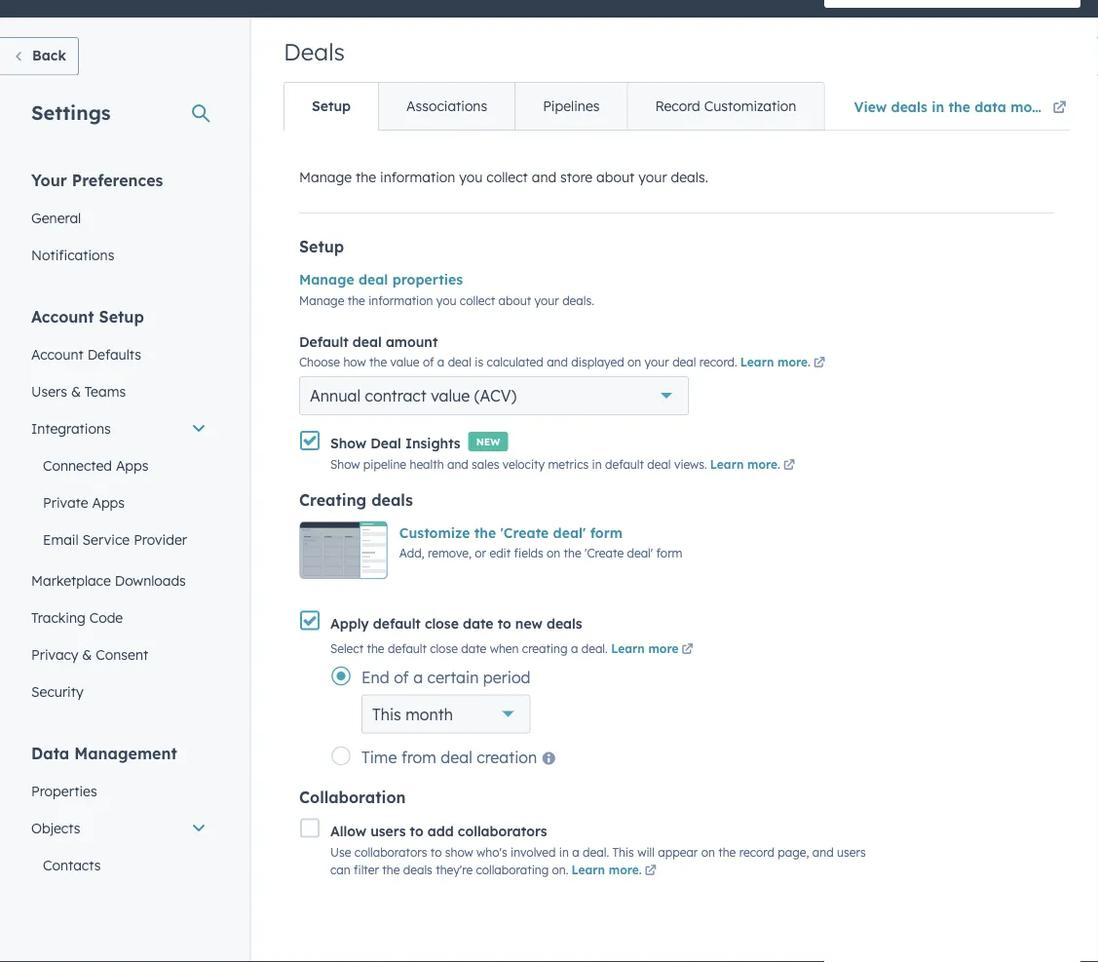 Task type: vqa. For each thing, say whether or not it's contained in the screenshot.
Account Setup account
yes



Task type: describe. For each thing, give the bounding box(es) containing it.
customize
[[399, 525, 470, 542]]

link opens in a new window image inside learn more link
[[682, 644, 693, 656]]

creating deals
[[299, 490, 413, 510]]

notifications
[[31, 247, 114, 264]]

teams
[[85, 383, 126, 400]]

0 vertical spatial collaborators
[[458, 823, 547, 840]]

manage for manage deal properties manage the information you collect about your deals.
[[299, 271, 354, 289]]

users & teams link
[[19, 373, 218, 410]]

0 vertical spatial information
[[380, 169, 455, 186]]

0 vertical spatial your
[[639, 169, 667, 186]]

creation
[[477, 748, 537, 767]]

contract
[[365, 386, 427, 406]]

the right filter
[[382, 862, 400, 877]]

collaborating
[[476, 862, 549, 877]]

deal
[[371, 435, 401, 452]]

deals up creating
[[547, 616, 583, 633]]

integrations button
[[19, 410, 218, 447]]

they're
[[436, 862, 473, 877]]

health
[[410, 457, 444, 472]]

metrics
[[548, 457, 589, 472]]

appear
[[658, 845, 698, 860]]

pipelines
[[543, 98, 600, 115]]

this inside popup button
[[372, 705, 401, 724]]

integrations
[[31, 420, 111, 437]]

tracking
[[31, 609, 86, 626]]

the down setup link
[[356, 169, 376, 186]]

annual contract value (acv) button
[[299, 377, 689, 416]]

creating
[[522, 641, 568, 656]]

pipeline
[[363, 457, 407, 472]]

2 vertical spatial setup
[[99, 307, 144, 327]]

default deal amount
[[299, 333, 438, 350]]

time from deal creation
[[362, 748, 537, 767]]

use
[[330, 845, 351, 860]]

back
[[32, 47, 66, 64]]

value inside popup button
[[431, 386, 470, 406]]

from
[[401, 748, 437, 767]]

a inside use collaborators to show who's involved in a deal. this will appear on the record page, and users can filter the deals they're collaborating on.
[[572, 845, 580, 860]]

deal up the 'how'
[[353, 333, 382, 350]]

security
[[31, 683, 83, 700]]

customization
[[704, 98, 797, 115]]

collect inside manage deal properties manage the information you collect about your deals.
[[460, 293, 495, 308]]

choose how the value of a deal is calculated and displayed on your deal record.
[[299, 355, 738, 370]]

this inside use collaborators to show who's involved in a deal. this will appear on the record page, and users can filter the deals they're collaborating on.
[[613, 845, 634, 860]]

data
[[975, 98, 1007, 116]]

and left store
[[532, 169, 557, 186]]

0 vertical spatial close
[[425, 616, 459, 633]]

or
[[475, 546, 486, 561]]

1 vertical spatial default
[[373, 616, 421, 633]]

month
[[406, 705, 453, 724]]

marketplace downloads link
[[19, 562, 218, 599]]

customize the 'create deal' form link
[[399, 525, 623, 542]]

0 vertical spatial value
[[390, 355, 420, 370]]

record.
[[700, 355, 738, 370]]

calculated
[[487, 355, 544, 370]]

the right fields
[[564, 546, 582, 561]]

a down amount at the top left
[[437, 355, 445, 370]]

deals inside use collaborators to show who's involved in a deal. this will appear on the record page, and users can filter the deals they're collaborating on.
[[403, 862, 433, 877]]

general link
[[19, 200, 218, 237]]

users
[[31, 383, 67, 400]]

add,
[[399, 546, 425, 561]]

learn for views.
[[710, 457, 744, 472]]

deal left views.
[[647, 457, 671, 472]]

on inside customize the 'create deal' form add, remove, or edit fields on the 'create deal' form
[[547, 546, 561, 561]]

link opens in a new window image inside view deals in the data model overvi link
[[1053, 97, 1067, 120]]

tracking code
[[31, 609, 123, 626]]

the inside manage deal properties manage the information you collect about your deals.
[[348, 293, 365, 308]]

learn inside learn more link
[[611, 641, 645, 656]]

private apps link
[[19, 484, 218, 521]]

amount
[[386, 333, 438, 350]]

your
[[31, 171, 67, 190]]

show for show deal insights
[[330, 435, 367, 452]]

in inside use collaborators to show who's involved in a deal. this will appear on the record page, and users can filter the deals they're collaborating on.
[[559, 845, 569, 860]]

time
[[362, 748, 397, 767]]

apps for private apps
[[92, 494, 125, 511]]

filter
[[354, 862, 379, 877]]

connected apps
[[43, 457, 149, 474]]

insights
[[405, 435, 461, 452]]

0 vertical spatial on
[[628, 355, 642, 370]]

deals down pipeline
[[371, 490, 413, 510]]

code
[[89, 609, 123, 626]]

notifications link
[[19, 237, 218, 274]]

account setup
[[31, 307, 144, 327]]

2 vertical spatial default
[[388, 641, 427, 656]]

properties
[[392, 271, 463, 289]]

0 vertical spatial of
[[423, 355, 434, 370]]

your preferences
[[31, 171, 163, 190]]

privacy
[[31, 646, 78, 663]]

1 horizontal spatial form
[[657, 546, 683, 561]]

manage the information you collect and store about your deals.
[[299, 169, 708, 186]]

contacts
[[43, 857, 101, 874]]

service
[[82, 531, 130, 548]]

tracking code link
[[19, 599, 218, 636]]

period
[[483, 668, 531, 687]]

defaults
[[87, 346, 141, 363]]

0 vertical spatial default
[[605, 457, 644, 472]]

add
[[428, 823, 454, 840]]

to for add
[[410, 823, 424, 840]]

manage deal properties manage the information you collect about your deals.
[[299, 271, 595, 308]]

3 manage from the top
[[299, 293, 344, 308]]

annual contract value (acv)
[[310, 386, 517, 406]]

associations link
[[378, 83, 515, 130]]

pipelines link
[[515, 83, 627, 130]]

navigation containing setup
[[284, 82, 825, 131]]

end
[[362, 668, 390, 687]]

1 vertical spatial learn more.
[[710, 457, 781, 472]]

more
[[649, 641, 679, 656]]

a left certain
[[413, 668, 423, 687]]

manage deal properties link
[[299, 271, 463, 289]]

you inside manage deal properties manage the information you collect about your deals.
[[436, 293, 457, 308]]

users inside use collaborators to show who's involved in a deal. this will appear on the record page, and users can filter the deals they're collaborating on.
[[837, 845, 866, 860]]

2 horizontal spatial in
[[932, 98, 945, 116]]

this month button
[[362, 695, 531, 734]]

select the default close date when creating a deal.
[[330, 641, 611, 656]]

marketplace
[[31, 572, 111, 589]]

deal. for allow users to add collaborators
[[583, 845, 609, 860]]

(acv)
[[474, 386, 517, 406]]

show
[[445, 845, 473, 860]]

private apps
[[43, 494, 125, 511]]

link opens in a new window image inside view deals in the data model overvi link
[[1053, 102, 1067, 116]]

record
[[739, 845, 775, 860]]

information inside manage deal properties manage the information you collect about your deals.
[[369, 293, 433, 308]]

choose
[[299, 355, 340, 370]]

your inside manage deal properties manage the information you collect about your deals.
[[535, 293, 559, 308]]

1 vertical spatial 'create
[[585, 546, 624, 561]]

connected
[[43, 457, 112, 474]]



Task type: locate. For each thing, give the bounding box(es) containing it.
& inside 'link'
[[82, 646, 92, 663]]

a right involved
[[572, 845, 580, 860]]

1 show from the top
[[330, 435, 367, 452]]

account up users
[[31, 346, 84, 363]]

0 vertical spatial collect
[[487, 169, 528, 186]]

learn more link
[[611, 641, 696, 659]]

your right 'displayed' in the top of the page
[[645, 355, 669, 370]]

1 account from the top
[[31, 307, 94, 327]]

this month
[[372, 705, 453, 724]]

'create right fields
[[585, 546, 624, 561]]

account up the account defaults
[[31, 307, 94, 327]]

1 vertical spatial collect
[[460, 293, 495, 308]]

1 vertical spatial &
[[82, 646, 92, 663]]

show pipeline health and sales velocity metrics in default deal views.
[[330, 457, 707, 472]]

1 horizontal spatial of
[[423, 355, 434, 370]]

setup down deals
[[312, 98, 351, 115]]

0 vertical spatial form
[[590, 525, 623, 542]]

1 horizontal spatial &
[[82, 646, 92, 663]]

to down allow users to add collaborators
[[431, 845, 442, 860]]

1 horizontal spatial deals.
[[671, 169, 708, 186]]

collect left store
[[487, 169, 528, 186]]

1 vertical spatial form
[[657, 546, 683, 561]]

1 vertical spatial setup
[[299, 237, 344, 257]]

more. right the record.
[[778, 355, 811, 370]]

default
[[299, 333, 349, 350]]

deal. inside use collaborators to show who's involved in a deal. this will appear on the record page, and users can filter the deals they're collaborating on.
[[583, 845, 609, 860]]

provider
[[134, 531, 187, 548]]

value down amount at the top left
[[390, 355, 420, 370]]

1 vertical spatial close
[[430, 641, 458, 656]]

view deals in the data model overvi
[[854, 98, 1098, 116]]

2 show from the top
[[330, 457, 360, 472]]

about right store
[[597, 169, 635, 186]]

0 horizontal spatial deals.
[[563, 293, 595, 308]]

date down apply default close date to new deals
[[461, 641, 487, 656]]

to
[[498, 616, 511, 633], [410, 823, 424, 840], [431, 845, 442, 860]]

properties link
[[19, 773, 218, 810]]

& right users
[[71, 383, 81, 400]]

the down manage deal properties link
[[348, 293, 365, 308]]

associations
[[407, 98, 487, 115]]

close down apply default close date to new deals
[[430, 641, 458, 656]]

to left new
[[498, 616, 511, 633]]

end of a certain period
[[362, 668, 531, 687]]

1 horizontal spatial you
[[459, 169, 483, 186]]

1 vertical spatial about
[[499, 293, 531, 308]]

collaboration
[[299, 788, 406, 807]]

deals. down record
[[671, 169, 708, 186]]

deals
[[891, 98, 928, 116], [371, 490, 413, 510], [547, 616, 583, 633], [403, 862, 433, 877]]

0 vertical spatial deal.
[[582, 641, 608, 656]]

2 vertical spatial learn more. link
[[572, 862, 660, 880]]

learn more. for allow users to add collaborators
[[572, 862, 642, 877]]

show up creating deals
[[330, 457, 360, 472]]

0 vertical spatial setup
[[312, 98, 351, 115]]

0 horizontal spatial &
[[71, 383, 81, 400]]

privacy & consent
[[31, 646, 148, 663]]

users & teams
[[31, 383, 126, 400]]

learn more. link right views.
[[710, 457, 798, 475]]

0 horizontal spatial users
[[371, 823, 406, 840]]

learn more.
[[741, 355, 811, 370], [710, 457, 781, 472], [572, 862, 642, 877]]

views.
[[674, 457, 707, 472]]

1 vertical spatial show
[[330, 457, 360, 472]]

management
[[74, 744, 177, 763]]

about inside manage deal properties manage the information you collect about your deals.
[[499, 293, 531, 308]]

0 vertical spatial 'create
[[501, 525, 549, 542]]

more. for default deal amount
[[778, 355, 811, 370]]

deals. inside manage deal properties manage the information you collect about your deals.
[[563, 293, 595, 308]]

remove,
[[428, 546, 472, 561]]

view
[[854, 98, 887, 116]]

email service provider link
[[19, 521, 218, 558]]

0 vertical spatial to
[[498, 616, 511, 633]]

1 horizontal spatial collaborators
[[458, 823, 547, 840]]

Search HubSpot search field
[[825, 0, 1063, 8]]

learn more. right views.
[[710, 457, 781, 472]]

1 vertical spatial apps
[[92, 494, 125, 511]]

more. down will
[[609, 862, 642, 877]]

1 vertical spatial this
[[613, 845, 634, 860]]

1 vertical spatial on
[[547, 546, 561, 561]]

0 horizontal spatial form
[[590, 525, 623, 542]]

apps
[[116, 457, 149, 474], [92, 494, 125, 511]]

0 vertical spatial learn more.
[[741, 355, 811, 370]]

security link
[[19, 674, 218, 711]]

0 horizontal spatial collaborators
[[355, 845, 427, 860]]

deal' down metrics at the top of page
[[553, 525, 586, 542]]

data
[[31, 744, 69, 763]]

1 manage from the top
[[299, 169, 352, 186]]

0 horizontal spatial value
[[390, 355, 420, 370]]

customize the 'create deal' form add, remove, or edit fields on the 'create deal' form
[[399, 525, 683, 561]]

the
[[949, 98, 971, 116], [356, 169, 376, 186], [348, 293, 365, 308], [369, 355, 387, 370], [475, 525, 496, 542], [564, 546, 582, 561], [367, 641, 385, 656], [719, 845, 736, 860], [382, 862, 400, 877]]

0 vertical spatial this
[[372, 705, 401, 724]]

data management
[[31, 744, 177, 763]]

deal' up learn more
[[627, 546, 653, 561]]

2 account from the top
[[31, 346, 84, 363]]

& right privacy
[[82, 646, 92, 663]]

2 vertical spatial to
[[431, 845, 442, 860]]

1 vertical spatial deal'
[[627, 546, 653, 561]]

about up calculated
[[499, 293, 531, 308]]

default up end
[[388, 641, 427, 656]]

involved
[[511, 845, 556, 860]]

1 vertical spatial information
[[369, 293, 433, 308]]

0 vertical spatial show
[[330, 435, 367, 452]]

1 vertical spatial value
[[431, 386, 470, 406]]

0 horizontal spatial 'create
[[501, 525, 549, 542]]

learn more. link for default deal amount
[[741, 355, 829, 373]]

learn right views.
[[710, 457, 744, 472]]

learn more. down will
[[572, 862, 642, 877]]

of down amount at the top left
[[423, 355, 434, 370]]

on right fields
[[547, 546, 561, 561]]

1 horizontal spatial on
[[628, 355, 642, 370]]

deals left "they're"
[[403, 862, 433, 877]]

apps up service at the left bottom of the page
[[92, 494, 125, 511]]

0 vertical spatial more.
[[778, 355, 811, 370]]

2 manage from the top
[[299, 271, 354, 289]]

users
[[371, 823, 406, 840], [837, 845, 866, 860]]

0 vertical spatial date
[[463, 616, 494, 633]]

in
[[932, 98, 945, 116], [592, 457, 602, 472], [559, 845, 569, 860]]

page,
[[778, 845, 809, 860]]

0 horizontal spatial of
[[394, 668, 409, 687]]

1 vertical spatial your
[[535, 293, 559, 308]]

collect down properties
[[460, 293, 495, 308]]

on right appear
[[701, 845, 715, 860]]

show left deal
[[330, 435, 367, 452]]

the down default deal amount
[[369, 355, 387, 370]]

this
[[372, 705, 401, 724], [613, 845, 634, 860]]

your
[[639, 169, 667, 186], [535, 293, 559, 308], [645, 355, 669, 370]]

deal right from
[[441, 748, 473, 767]]

account defaults
[[31, 346, 141, 363]]

collaborators up who's
[[458, 823, 547, 840]]

1 horizontal spatial deal'
[[627, 546, 653, 561]]

the left data
[[949, 98, 971, 116]]

to inside use collaborators to show who's involved in a deal. this will appear on the record page, and users can filter the deals they're collaborating on.
[[431, 845, 442, 860]]

on inside use collaborators to show who's involved in a deal. this will appear on the record page, and users can filter the deals they're collaborating on.
[[701, 845, 715, 860]]

2 vertical spatial on
[[701, 845, 715, 860]]

link opens in a new window image
[[1053, 97, 1067, 120], [814, 355, 826, 373], [784, 457, 795, 475], [784, 460, 795, 472], [682, 641, 693, 659], [682, 644, 693, 656]]

users right page,
[[837, 845, 866, 860]]

the left record
[[719, 845, 736, 860]]

1 vertical spatial to
[[410, 823, 424, 840]]

information down manage deal properties link
[[369, 293, 433, 308]]

and left 'displayed' in the top of the page
[[547, 355, 568, 370]]

objects
[[31, 820, 80, 837]]

account for account setup
[[31, 307, 94, 327]]

learn left "more" at right bottom
[[611, 641, 645, 656]]

the right select
[[367, 641, 385, 656]]

apps down integrations button
[[116, 457, 149, 474]]

deal. for apply default close date to new deals
[[582, 641, 608, 656]]

1 horizontal spatial value
[[431, 386, 470, 406]]

0 vertical spatial users
[[371, 823, 406, 840]]

deal
[[359, 271, 388, 289], [353, 333, 382, 350], [448, 355, 472, 370], [673, 355, 696, 370], [647, 457, 671, 472], [441, 748, 473, 767]]

default right apply
[[373, 616, 421, 633]]

0 vertical spatial in
[[932, 98, 945, 116]]

close up select the default close date when creating a deal.
[[425, 616, 459, 633]]

close
[[425, 616, 459, 633], [430, 641, 458, 656]]

this down end
[[372, 705, 401, 724]]

deal left is
[[448, 355, 472, 370]]

1 horizontal spatial in
[[592, 457, 602, 472]]

allow users to add collaborators
[[330, 823, 547, 840]]

sales
[[472, 457, 499, 472]]

0 horizontal spatial deal'
[[553, 525, 586, 542]]

0 horizontal spatial to
[[410, 823, 424, 840]]

link opens in a new window image
[[1053, 102, 1067, 116], [814, 358, 826, 370], [645, 862, 657, 880], [645, 865, 657, 877]]

0 vertical spatial manage
[[299, 169, 352, 186]]

how
[[344, 355, 366, 370]]

1 vertical spatial deals.
[[563, 293, 595, 308]]

creating
[[299, 490, 367, 510]]

setup up manage deal properties link
[[299, 237, 344, 257]]

learn more. link down will
[[572, 862, 660, 880]]

1 vertical spatial collaborators
[[355, 845, 427, 860]]

deal. right creating
[[582, 641, 608, 656]]

this left will
[[613, 845, 634, 860]]

deal left properties
[[359, 271, 388, 289]]

1 vertical spatial more.
[[748, 457, 781, 472]]

information
[[380, 169, 455, 186], [369, 293, 433, 308]]

a
[[437, 355, 445, 370], [571, 641, 578, 656], [413, 668, 423, 687], [572, 845, 580, 860]]

you down associations link
[[459, 169, 483, 186]]

learn for will
[[572, 862, 605, 877]]

your preferences element
[[19, 170, 218, 274]]

deal. left will
[[583, 845, 609, 860]]

downloads
[[115, 572, 186, 589]]

and left sales
[[447, 457, 469, 472]]

store
[[561, 169, 593, 186]]

2 vertical spatial more.
[[609, 862, 642, 877]]

more.
[[778, 355, 811, 370], [748, 457, 781, 472], [609, 862, 642, 877]]

users right allow
[[371, 823, 406, 840]]

connected apps link
[[19, 447, 218, 484]]

2 vertical spatial manage
[[299, 293, 344, 308]]

collect
[[487, 169, 528, 186], [460, 293, 495, 308]]

1 horizontal spatial this
[[613, 845, 634, 860]]

email service provider
[[43, 531, 187, 548]]

1 vertical spatial learn more. link
[[710, 457, 798, 475]]

account defaults link
[[19, 336, 218, 373]]

the inside view deals in the data model overvi link
[[949, 98, 971, 116]]

view deals in the data model overvi link
[[854, 86, 1098, 130]]

when
[[490, 641, 519, 656]]

0 vertical spatial learn more. link
[[741, 355, 829, 373]]

0 horizontal spatial this
[[372, 705, 401, 724]]

learn more. link for allow users to add collaborators
[[572, 862, 660, 880]]

0 horizontal spatial you
[[436, 293, 457, 308]]

learn right on.
[[572, 862, 605, 877]]

information down associations link
[[380, 169, 455, 186]]

use collaborators to show who's involved in a deal. this will appear on the record page, and users can filter the deals they're collaborating on.
[[330, 845, 866, 877]]

in right metrics at the top of page
[[592, 457, 602, 472]]

model
[[1011, 98, 1053, 116]]

0 horizontal spatial in
[[559, 845, 569, 860]]

& for privacy
[[82, 646, 92, 663]]

manage for manage the information you collect and store about your deals.
[[299, 169, 352, 186]]

in left data
[[932, 98, 945, 116]]

new
[[476, 436, 500, 448]]

deal left the record.
[[673, 355, 696, 370]]

0 vertical spatial apps
[[116, 457, 149, 474]]

and right page,
[[813, 845, 834, 860]]

show deal insights
[[330, 435, 461, 452]]

setup inside navigation
[[312, 98, 351, 115]]

2 vertical spatial in
[[559, 845, 569, 860]]

collaborators up filter
[[355, 845, 427, 860]]

learn right the record.
[[741, 355, 774, 370]]

account setup element
[[19, 306, 218, 711]]

record customization
[[655, 98, 797, 115]]

your down record
[[639, 169, 667, 186]]

0 horizontal spatial about
[[499, 293, 531, 308]]

default
[[605, 457, 644, 472], [373, 616, 421, 633], [388, 641, 427, 656]]

contacts link
[[19, 847, 218, 884]]

1 horizontal spatial about
[[597, 169, 635, 186]]

value left (acv)
[[431, 386, 470, 406]]

date up select the default close date when creating a deal.
[[463, 616, 494, 633]]

data management element
[[19, 743, 218, 962]]

default right metrics at the top of page
[[605, 457, 644, 472]]

your up choose how the value of a deal is calculated and displayed on your deal record.
[[535, 293, 559, 308]]

0 vertical spatial deal'
[[553, 525, 586, 542]]

1 vertical spatial deal.
[[583, 845, 609, 860]]

& for users
[[71, 383, 81, 400]]

fields
[[514, 546, 544, 561]]

more. for allow users to add collaborators
[[609, 862, 642, 877]]

is
[[475, 355, 484, 370]]

the up or
[[475, 525, 496, 542]]

1 vertical spatial manage
[[299, 271, 354, 289]]

1 vertical spatial date
[[461, 641, 487, 656]]

collaborators inside use collaborators to show who's involved in a deal. this will appear on the record page, and users can filter the deals they're collaborating on.
[[355, 845, 427, 860]]

setup up account defaults link
[[99, 307, 144, 327]]

2 vertical spatial your
[[645, 355, 669, 370]]

apps for connected apps
[[116, 457, 149, 474]]

deal.
[[582, 641, 608, 656], [583, 845, 609, 860]]

new
[[515, 616, 543, 633]]

learn more. right the record.
[[741, 355, 811, 370]]

setup link
[[285, 83, 378, 130]]

0 vertical spatial about
[[597, 169, 635, 186]]

and inside use collaborators to show who's involved in a deal. this will appear on the record page, and users can filter the deals they're collaborating on.
[[813, 845, 834, 860]]

on right 'displayed' in the top of the page
[[628, 355, 642, 370]]

learn more. for default deal amount
[[741, 355, 811, 370]]

velocity
[[503, 457, 545, 472]]

1 vertical spatial in
[[592, 457, 602, 472]]

manage
[[299, 169, 352, 186], [299, 271, 354, 289], [299, 293, 344, 308]]

account for account defaults
[[31, 346, 84, 363]]

1 vertical spatial you
[[436, 293, 457, 308]]

1 vertical spatial users
[[837, 845, 866, 860]]

record customization link
[[627, 83, 824, 130]]

show for show pipeline health and sales velocity metrics in default deal views.
[[330, 457, 360, 472]]

in up on.
[[559, 845, 569, 860]]

0 vertical spatial deals.
[[671, 169, 708, 186]]

more. right views.
[[748, 457, 781, 472]]

'create
[[501, 525, 549, 542], [585, 546, 624, 561]]

2 vertical spatial learn more.
[[572, 862, 642, 877]]

1 vertical spatial account
[[31, 346, 84, 363]]

deals. up 'displayed' in the top of the page
[[563, 293, 595, 308]]

to left add
[[410, 823, 424, 840]]

you
[[459, 169, 483, 186], [436, 293, 457, 308]]

1 horizontal spatial users
[[837, 845, 866, 860]]

learn more. link right the record.
[[741, 355, 829, 373]]

1 horizontal spatial to
[[431, 845, 442, 860]]

learn for displayed
[[741, 355, 774, 370]]

0 vertical spatial &
[[71, 383, 81, 400]]

1 vertical spatial of
[[394, 668, 409, 687]]

to for show
[[431, 845, 442, 860]]

displayed
[[571, 355, 624, 370]]

show
[[330, 435, 367, 452], [330, 457, 360, 472]]

a right creating
[[571, 641, 578, 656]]

0 horizontal spatial on
[[547, 546, 561, 561]]

0 vertical spatial you
[[459, 169, 483, 186]]

you down properties
[[436, 293, 457, 308]]

deal inside manage deal properties manage the information you collect about your deals.
[[359, 271, 388, 289]]

deals right view
[[891, 98, 928, 116]]

of right end
[[394, 668, 409, 687]]

navigation
[[284, 82, 825, 131]]

2 horizontal spatial to
[[498, 616, 511, 633]]

privacy & consent link
[[19, 636, 218, 674]]

'create up fields
[[501, 525, 549, 542]]

2 horizontal spatial on
[[701, 845, 715, 860]]



